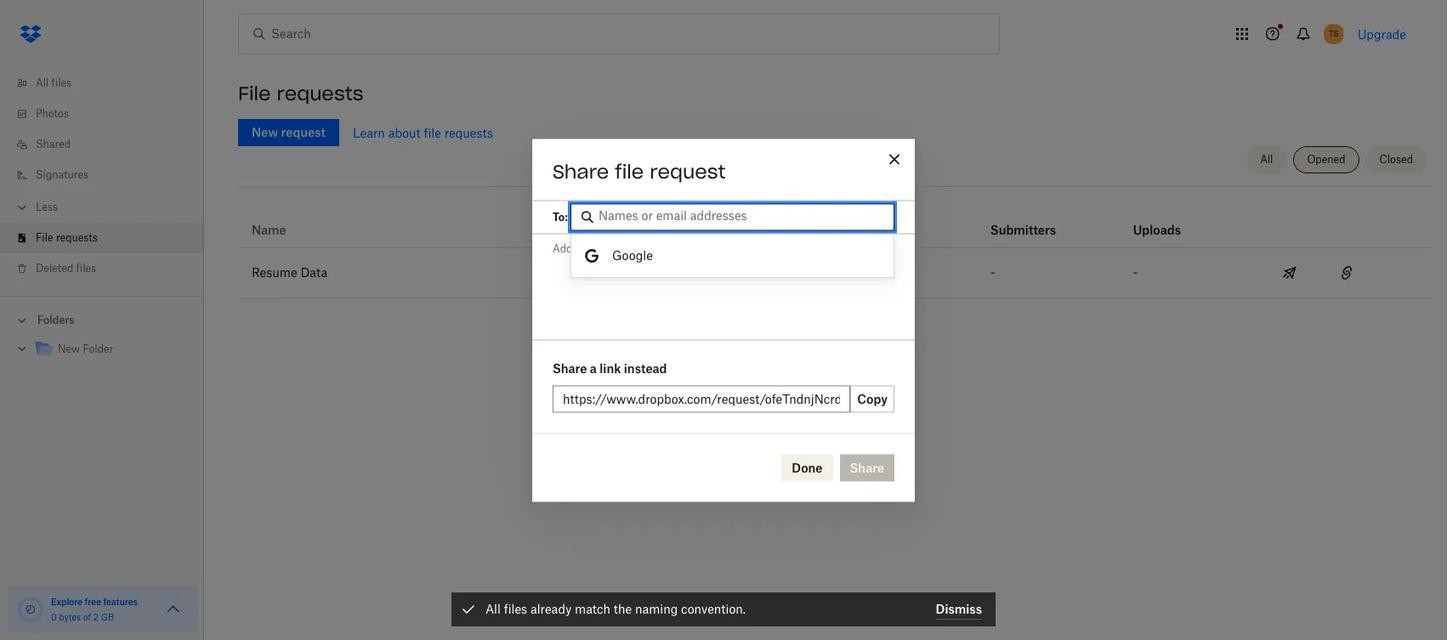 Task type: vqa. For each thing, say whether or not it's contained in the screenshot.
the bottommost English
no



Task type: describe. For each thing, give the bounding box(es) containing it.
free
[[85, 597, 101, 607]]

1 column header from the left
[[991, 200, 1059, 241]]

alert containing dismiss
[[452, 593, 996, 627]]

explore free features 0 bytes of 2 gb
[[51, 597, 138, 623]]

new folder link
[[34, 339, 191, 362]]

to:
[[553, 211, 568, 223]]

shared
[[36, 138, 71, 151]]

files for all files
[[52, 77, 72, 89]]

folders button
[[0, 307, 204, 333]]

resume data
[[252, 265, 328, 280]]

naming
[[635, 602, 678, 617]]

folders
[[37, 314, 74, 327]]

2 horizontal spatial requests
[[445, 125, 493, 140]]

all files link
[[14, 68, 204, 99]]

deleted files
[[36, 262, 96, 275]]

0 horizontal spatial file
[[424, 125, 441, 140]]

name
[[252, 223, 287, 237]]

1 horizontal spatial file requests
[[238, 82, 364, 105]]

share for share file request
[[553, 159, 609, 183]]

row containing resume data
[[238, 248, 1434, 299]]

pro trial element
[[837, 220, 864, 241]]

convention.
[[681, 602, 746, 617]]

request
[[650, 159, 726, 183]]

explore
[[51, 597, 83, 607]]

closed
[[1380, 153, 1414, 166]]

all for all
[[1261, 153, 1274, 166]]

cell inside row
[[1377, 248, 1434, 298]]

bytes
[[59, 613, 81, 623]]

copy button
[[851, 385, 895, 413]]

opened button
[[1294, 146, 1360, 174]]

Add a message (optional) text field
[[533, 234, 915, 337]]

Share a link instead text field
[[563, 390, 841, 408]]

created button
[[562, 220, 609, 241]]

deleted
[[36, 262, 73, 275]]

dismiss
[[936, 602, 983, 616]]

data
[[301, 265, 328, 280]]

share for share a link instead
[[553, 361, 587, 375]]

0 vertical spatial file
[[238, 82, 271, 105]]

the
[[614, 602, 632, 617]]

photos link
[[14, 99, 204, 129]]

shared link
[[14, 129, 204, 160]]

all files
[[36, 77, 72, 89]]

list containing all files
[[0, 58, 204, 296]]

already
[[531, 602, 572, 617]]

signatures link
[[14, 160, 204, 191]]

file inside file requests link
[[36, 231, 53, 244]]

learn
[[353, 125, 385, 140]]

3 - from the left
[[1134, 265, 1138, 280]]

new
[[58, 343, 80, 356]]

share file request dialog
[[533, 139, 915, 502]]

files for all files already match the naming convention.
[[504, 602, 528, 617]]

share file request
[[553, 159, 726, 183]]

new folder
[[58, 343, 113, 356]]

about
[[388, 125, 421, 140]]

file inside dialog
[[615, 159, 644, 183]]

google option
[[572, 242, 894, 271]]



Task type: locate. For each thing, give the bounding box(es) containing it.
resume
[[252, 265, 297, 280]]

copy
[[858, 391, 888, 406]]

1 horizontal spatial -
[[991, 265, 996, 280]]

1 horizontal spatial files
[[76, 262, 96, 275]]

file requests list item
[[0, 223, 204, 254]]

requests up deleted files
[[56, 231, 98, 244]]

files right deleted
[[76, 262, 96, 275]]

-
[[777, 265, 781, 280], [991, 265, 996, 280], [1134, 265, 1138, 280]]

dropbox image
[[14, 17, 48, 51]]

1 vertical spatial share
[[553, 361, 587, 375]]

1 horizontal spatial all
[[486, 602, 501, 617]]

files inside all files link
[[52, 77, 72, 89]]

learn about file requests
[[353, 125, 493, 140]]

2 vertical spatial requests
[[56, 231, 98, 244]]

photos
[[36, 107, 69, 120]]

file requests
[[238, 82, 364, 105], [36, 231, 98, 244]]

deleted files link
[[14, 254, 204, 284]]

less
[[36, 201, 58, 214]]

upgrade
[[1358, 27, 1407, 41]]

opened
[[1308, 153, 1346, 166]]

1 vertical spatial file requests
[[36, 231, 98, 244]]

file requests link
[[14, 223, 204, 254]]

file requests up deleted files
[[36, 231, 98, 244]]

2 share from the top
[[553, 361, 587, 375]]

files inside the 'deleted files' link
[[76, 262, 96, 275]]

0
[[51, 613, 57, 623]]

requests up 'learn'
[[277, 82, 364, 105]]

2 horizontal spatial files
[[504, 602, 528, 617]]

cell
[[1377, 248, 1434, 298]]

2 vertical spatial files
[[504, 602, 528, 617]]

0 vertical spatial all
[[36, 77, 49, 89]]

alert
[[452, 593, 996, 627]]

1 - from the left
[[777, 265, 781, 280]]

google
[[613, 248, 653, 263]]

1 row from the top
[[238, 193, 1434, 248]]

row containing name
[[238, 193, 1434, 248]]

1 vertical spatial files
[[76, 262, 96, 275]]

1 horizontal spatial requests
[[277, 82, 364, 105]]

0 horizontal spatial file
[[36, 231, 53, 244]]

1 horizontal spatial column header
[[1134, 200, 1202, 241]]

0 vertical spatial files
[[52, 77, 72, 89]]

gb
[[101, 613, 114, 623]]

done button
[[782, 454, 833, 482]]

file
[[424, 125, 441, 140], [615, 159, 644, 183]]

11/20/2023
[[562, 265, 630, 280]]

all for all files
[[36, 77, 49, 89]]

copy link image
[[1337, 263, 1357, 283]]

2 column header from the left
[[1134, 200, 1202, 241]]

share a link instead
[[553, 361, 667, 375]]

2
[[93, 613, 99, 623]]

requests right about
[[445, 125, 493, 140]]

2 row from the top
[[238, 248, 1434, 299]]

all for all files already match the naming convention.
[[486, 602, 501, 617]]

upgrade link
[[1358, 27, 1407, 41]]

1 vertical spatial file
[[615, 159, 644, 183]]

all button
[[1247, 146, 1288, 174]]

send email image
[[1280, 263, 1300, 283]]

0 horizontal spatial requests
[[56, 231, 98, 244]]

column header
[[991, 200, 1059, 241], [1134, 200, 1202, 241]]

file
[[238, 82, 271, 105], [36, 231, 53, 244]]

requests inside list item
[[56, 231, 98, 244]]

Contact input text field
[[599, 206, 886, 225]]

files
[[52, 77, 72, 89], [76, 262, 96, 275], [504, 602, 528, 617]]

0 horizontal spatial file requests
[[36, 231, 98, 244]]

1 share from the top
[[553, 159, 609, 183]]

quota usage element
[[17, 596, 44, 624]]

2 - from the left
[[991, 265, 996, 280]]

created
[[562, 223, 609, 237]]

2 horizontal spatial all
[[1261, 153, 1274, 166]]

1 vertical spatial requests
[[445, 125, 493, 140]]

all files already match the naming convention.
[[486, 602, 746, 617]]

2 vertical spatial all
[[486, 602, 501, 617]]

file left the request
[[615, 159, 644, 183]]

of
[[83, 613, 91, 623]]

files inside alert
[[504, 602, 528, 617]]

all up photos
[[36, 77, 49, 89]]

done
[[792, 460, 823, 475]]

link
[[600, 361, 621, 375]]

0 horizontal spatial files
[[52, 77, 72, 89]]

instead
[[624, 361, 667, 375]]

all left opened
[[1261, 153, 1274, 166]]

share left a
[[553, 361, 587, 375]]

less image
[[14, 199, 31, 216]]

requests
[[277, 82, 364, 105], [445, 125, 493, 140], [56, 231, 98, 244]]

file right about
[[424, 125, 441, 140]]

0 vertical spatial file
[[424, 125, 441, 140]]

dismiss button
[[936, 600, 983, 620]]

features
[[103, 597, 138, 607]]

signatures
[[36, 168, 89, 181]]

1 horizontal spatial file
[[615, 159, 644, 183]]

share up to:
[[553, 159, 609, 183]]

match
[[575, 602, 611, 617]]

1 horizontal spatial file
[[238, 82, 271, 105]]

0 vertical spatial requests
[[277, 82, 364, 105]]

folder
[[83, 343, 113, 356]]

0 horizontal spatial column header
[[991, 200, 1059, 241]]

all
[[36, 77, 49, 89], [1261, 153, 1274, 166], [486, 602, 501, 617]]

0 vertical spatial share
[[553, 159, 609, 183]]

a
[[590, 361, 597, 375]]

row
[[238, 193, 1434, 248], [238, 248, 1434, 299]]

share
[[553, 159, 609, 183], [553, 361, 587, 375]]

2 horizontal spatial -
[[1134, 265, 1138, 280]]

all inside button
[[1261, 153, 1274, 166]]

table
[[238, 193, 1434, 299]]

files for deleted files
[[76, 262, 96, 275]]

0 vertical spatial file requests
[[238, 82, 364, 105]]

table containing name
[[238, 193, 1434, 299]]

all left already
[[486, 602, 501, 617]]

0 horizontal spatial -
[[777, 265, 781, 280]]

learn about file requests link
[[353, 125, 493, 140]]

file requests inside list item
[[36, 231, 98, 244]]

file requests up 'learn'
[[238, 82, 364, 105]]

files up photos
[[52, 77, 72, 89]]

closed button
[[1367, 146, 1427, 174]]

1 vertical spatial file
[[36, 231, 53, 244]]

list
[[0, 58, 204, 296]]

1 vertical spatial all
[[1261, 153, 1274, 166]]

files left already
[[504, 602, 528, 617]]

0 horizontal spatial all
[[36, 77, 49, 89]]



